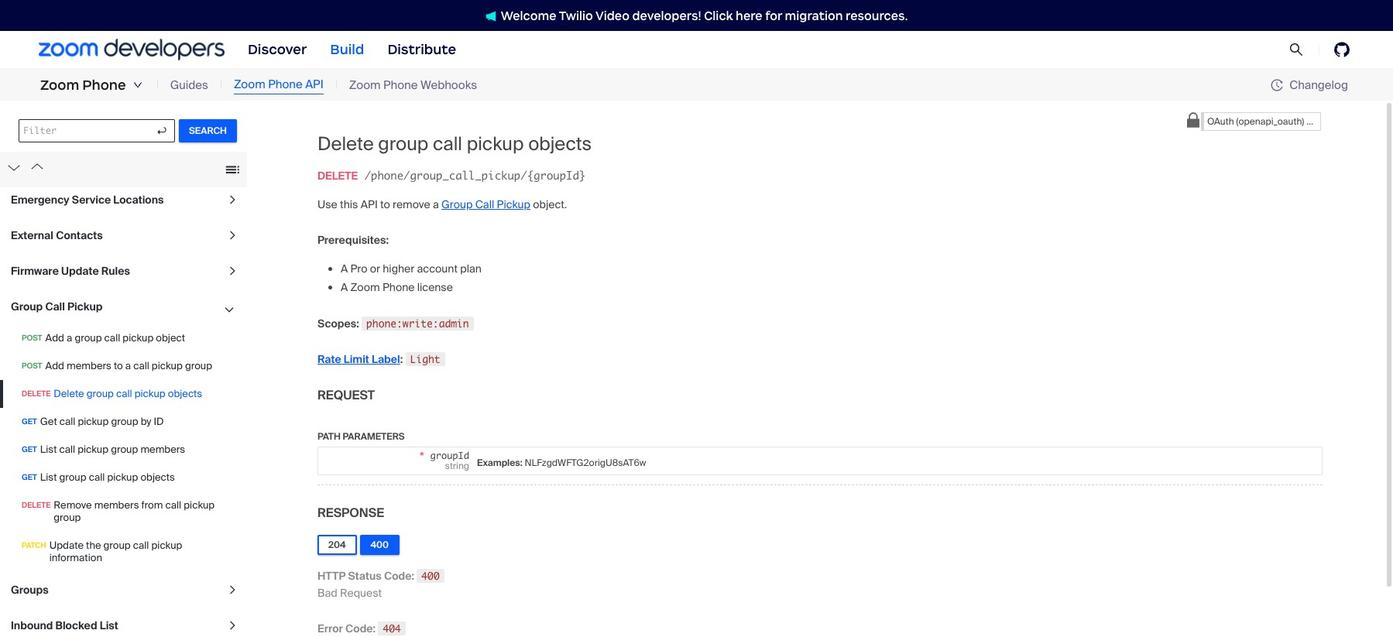 Task type: describe. For each thing, give the bounding box(es) containing it.
error code: 404
[[318, 622, 401, 636]]

changelog
[[1290, 77, 1349, 93]]

zoom developer logo image
[[39, 39, 225, 60]]

welcome twilio video developers! click here for migration resources.
[[501, 8, 908, 23]]

history image
[[1271, 79, 1284, 91]]

phone for zoom phone api
[[268, 77, 303, 92]]

github image
[[1335, 42, 1350, 57]]

for
[[766, 8, 782, 23]]

guides link
[[170, 76, 208, 94]]

code: inside http status code: 400 bad request
[[384, 569, 414, 583]]

zoom phone webhooks
[[349, 77, 477, 93]]

resources.
[[846, 8, 908, 23]]

status
[[348, 569, 382, 583]]

0 horizontal spatial code:
[[345, 622, 376, 636]]

response
[[318, 505, 384, 521]]

zoom for zoom phone api
[[234, 77, 265, 92]]

404
[[383, 623, 401, 635]]

developers!
[[633, 8, 702, 23]]

400 button
[[360, 535, 400, 555]]

guides
[[170, 77, 208, 93]]

zoom phone api link
[[234, 76, 324, 94]]

twilio
[[559, 8, 593, 23]]

api
[[305, 77, 324, 92]]

click
[[704, 8, 733, 23]]

history image
[[1271, 79, 1290, 91]]

migration
[[785, 8, 843, 23]]

zoom for zoom phone webhooks
[[349, 77, 381, 93]]

changelog link
[[1271, 77, 1349, 93]]

400 inside http status code: 400 bad request
[[422, 570, 440, 582]]

zoom for zoom phone
[[40, 77, 79, 94]]

search image
[[1290, 42, 1304, 57]]



Task type: vqa. For each thing, say whether or not it's contained in the screenshot.
CHANGELOG link
yes



Task type: locate. For each thing, give the bounding box(es) containing it.
phone for zoom phone webhooks
[[383, 77, 418, 93]]

1 horizontal spatial zoom
[[234, 77, 265, 92]]

zoom phone api
[[234, 77, 324, 92]]

request
[[318, 387, 375, 403]]

parameters
[[343, 430, 405, 443]]

request
[[340, 586, 382, 600]]

phone
[[82, 77, 126, 94], [268, 77, 303, 92], [383, 77, 418, 93]]

0 horizontal spatial 400
[[371, 539, 389, 551]]

1 horizontal spatial code:
[[384, 569, 414, 583]]

0 horizontal spatial phone
[[82, 77, 126, 94]]

phone left the webhooks
[[383, 77, 418, 93]]

code: right 'status'
[[384, 569, 414, 583]]

path
[[318, 430, 341, 443]]

http
[[318, 569, 346, 583]]

http status code: 400 bad request
[[318, 569, 440, 600]]

error
[[318, 622, 343, 636]]

search image
[[1290, 42, 1304, 57]]

video
[[596, 8, 630, 23]]

400 right 'status'
[[422, 570, 440, 582]]

down image
[[133, 81, 142, 90]]

here
[[736, 8, 763, 23]]

0 vertical spatial code:
[[384, 569, 414, 583]]

welcome twilio video developers! click here for migration resources. link
[[470, 7, 924, 24]]

3 phone from the left
[[383, 77, 418, 93]]

1 horizontal spatial phone
[[268, 77, 303, 92]]

400 inside button
[[371, 539, 389, 551]]

bad
[[318, 586, 338, 600]]

phone left api at the left
[[268, 77, 303, 92]]

204
[[328, 539, 346, 551]]

1 phone from the left
[[82, 77, 126, 94]]

webhooks
[[421, 77, 477, 93]]

zoom
[[40, 77, 79, 94], [234, 77, 265, 92], [349, 77, 381, 93]]

zoom phone webhooks link
[[349, 76, 477, 94]]

400 up 'status'
[[371, 539, 389, 551]]

204 button
[[318, 535, 357, 555]]

3 zoom from the left
[[349, 77, 381, 93]]

notification image
[[485, 11, 501, 21], [485, 11, 496, 21]]

2 horizontal spatial zoom
[[349, 77, 381, 93]]

github image
[[1335, 42, 1350, 57]]

2 phone from the left
[[268, 77, 303, 92]]

code: right error
[[345, 622, 376, 636]]

code:
[[384, 569, 414, 583], [345, 622, 376, 636]]

zoom phone
[[40, 77, 126, 94]]

1 vertical spatial 400
[[422, 570, 440, 582]]

2 zoom from the left
[[234, 77, 265, 92]]

1 vertical spatial code:
[[345, 622, 376, 636]]

0 horizontal spatial zoom
[[40, 77, 79, 94]]

1 zoom from the left
[[40, 77, 79, 94]]

path parameters
[[318, 430, 405, 443]]

2 horizontal spatial phone
[[383, 77, 418, 93]]

phone left down image
[[82, 77, 126, 94]]

0 vertical spatial 400
[[371, 539, 389, 551]]

400
[[371, 539, 389, 551], [422, 570, 440, 582]]

phone for zoom phone
[[82, 77, 126, 94]]

welcome
[[501, 8, 557, 23]]

1 horizontal spatial 400
[[422, 570, 440, 582]]



